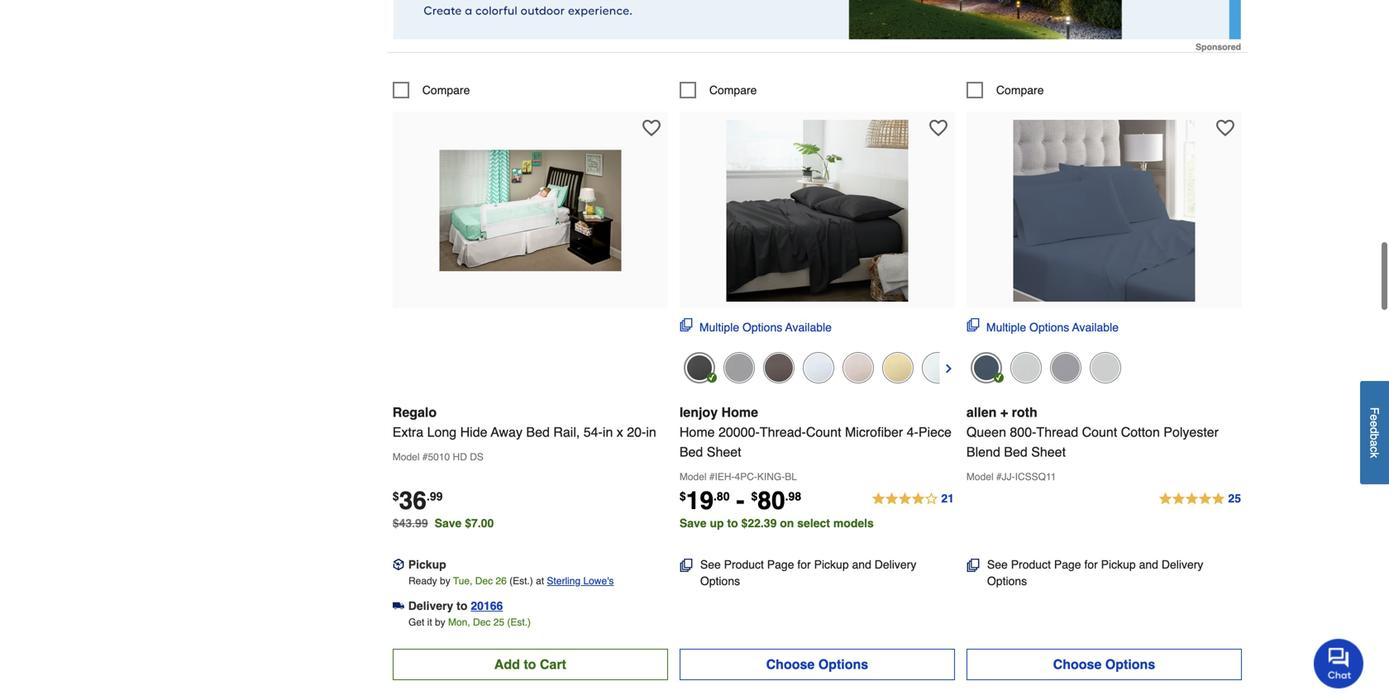 Task type: locate. For each thing, give the bounding box(es) containing it.
2 multiple from the left
[[987, 321, 1027, 334]]

e up d
[[1369, 415, 1382, 421]]

5001935727 element
[[967, 82, 1045, 98]]

1 horizontal spatial save
[[680, 517, 707, 530]]

bed inside allen + roth queen 800-thread count cotton polyester blend bed sheet
[[1005, 445, 1028, 460]]

2 choose options from the left
[[1054, 657, 1156, 673]]

1 horizontal spatial sheet
[[1032, 445, 1066, 460]]

3 compare from the left
[[997, 83, 1045, 97]]

pickup down '25' button
[[1102, 558, 1137, 572]]

1 horizontal spatial choose options
[[1054, 657, 1156, 673]]

hide
[[461, 425, 488, 440]]

1 multiple options available from the left
[[700, 321, 832, 334]]

multiple up aqua icon
[[700, 321, 740, 334]]

page down '25' button
[[1055, 558, 1082, 572]]

ready by tue, dec 26 (est.) at sterling lowe's
[[409, 576, 614, 587]]

compare inside the 5001935727 element
[[997, 83, 1045, 97]]

to right add
[[524, 657, 536, 673]]

compare inside 1001856014 'element'
[[423, 83, 470, 97]]

for down select
[[798, 558, 811, 572]]

save down 19
[[680, 517, 707, 530]]

# down blend
[[997, 471, 1002, 483]]

heart outline image
[[643, 119, 661, 137]]

for down '25' button
[[1085, 558, 1099, 572]]

advertisement region
[[394, 0, 1242, 52]]

model # 5010 hd ds
[[393, 452, 484, 463]]

sterling
[[547, 576, 581, 587]]

mon,
[[448, 617, 471, 629]]

bed left rail, at the left bottom
[[527, 425, 550, 440]]

icssq11
[[1016, 471, 1057, 483]]

1 horizontal spatial for
[[1085, 558, 1099, 572]]

1 horizontal spatial #
[[710, 471, 715, 483]]

1 horizontal spatial see product page for pickup and delivery options
[[988, 558, 1204, 588]]

0 horizontal spatial count
[[807, 425, 842, 440]]

thread
[[1037, 425, 1079, 440]]

$43.99 save $7.00
[[393, 517, 494, 530]]

1 horizontal spatial page
[[1055, 558, 1082, 572]]

to inside button
[[524, 657, 536, 673]]

bed down ienjoy
[[680, 445, 704, 460]]

(est.) left at
[[510, 576, 533, 587]]

2 horizontal spatial bed
[[1005, 445, 1028, 460]]

2 $ from the left
[[680, 490, 686, 503]]

2 horizontal spatial #
[[997, 471, 1002, 483]]

in left x
[[603, 425, 613, 440]]

b
[[1369, 434, 1382, 441]]

see product page for pickup and delivery options down '25' button
[[988, 558, 1204, 588]]

0 horizontal spatial page
[[768, 558, 795, 572]]

mint image
[[922, 352, 954, 384]]

0 horizontal spatial multiple options available
[[700, 321, 832, 334]]

allen + roth queen 800-thread count cotton polyester blend bed sheet image
[[1014, 120, 1196, 302]]

count
[[807, 425, 842, 440], [1083, 425, 1118, 440]]

2 horizontal spatial pickup
[[1102, 558, 1137, 572]]

2 vertical spatial to
[[524, 657, 536, 673]]

extra
[[393, 425, 424, 440]]

2 horizontal spatial delivery
[[1162, 558, 1204, 572]]

0 horizontal spatial choose options
[[767, 657, 869, 673]]

0 horizontal spatial compare
[[423, 83, 470, 97]]

pickup up 'ready'
[[409, 558, 447, 572]]

0 horizontal spatial available
[[786, 321, 832, 334]]

1 horizontal spatial multiple
[[987, 321, 1027, 334]]

dec left 26
[[475, 576, 493, 587]]

1 horizontal spatial home
[[722, 405, 759, 420]]

2 multiple options available from the left
[[987, 321, 1119, 334]]

pickup
[[409, 558, 447, 572], [815, 558, 849, 572], [1102, 558, 1137, 572]]

count left 'cotton'
[[1083, 425, 1118, 440]]

$ right - on the bottom right of the page
[[752, 490, 758, 503]]

f
[[1369, 408, 1382, 415]]

$43.99
[[393, 517, 428, 530]]

1 and from the left
[[853, 558, 872, 572]]

2 compare from the left
[[710, 83, 757, 97]]

to right up
[[728, 517, 739, 530]]

delivery to 20166
[[409, 600, 503, 613]]

0 horizontal spatial for
[[798, 558, 811, 572]]

compare for the 5001935727 element at the top of page
[[997, 83, 1045, 97]]

bed
[[527, 425, 550, 440], [680, 445, 704, 460], [1005, 445, 1028, 460]]

25 inside 5 stars image
[[1229, 492, 1242, 505]]

25
[[1229, 492, 1242, 505], [494, 617, 505, 629]]

to for delivery to 20166
[[457, 600, 468, 613]]

see
[[701, 558, 721, 572], [988, 558, 1008, 572]]

a
[[1369, 441, 1382, 447]]

lowe's
[[584, 576, 614, 587]]

pickup image
[[393, 559, 404, 571]]

and
[[853, 558, 872, 572], [1140, 558, 1159, 572]]

1 horizontal spatial pickup
[[815, 558, 849, 572]]

and down '25' button
[[1140, 558, 1159, 572]]

bed inside the "regalo extra long hide away bed rail, 54-in x 20-in"
[[527, 425, 550, 440]]

available up the 'light blue' icon
[[786, 321, 832, 334]]

0 horizontal spatial home
[[680, 425, 715, 440]]

ds
[[470, 452, 484, 463]]

1 compare from the left
[[423, 83, 470, 97]]

available for multiple options available link related to "ienjoy home home 20000-thread-count microfiber 4-piece bed sheet" image
[[786, 321, 832, 334]]

multiple options available link up white icon
[[967, 318, 1119, 336]]

21
[[942, 492, 955, 505]]

1001856014 element
[[393, 82, 470, 98]]

and down models
[[853, 558, 872, 572]]

choose options for first choose options link from right
[[1054, 657, 1156, 673]]

$
[[393, 490, 399, 503], [680, 490, 686, 503], [752, 490, 758, 503]]

page down save up to $22.39 on select models
[[768, 558, 795, 572]]

0 horizontal spatial #
[[423, 452, 428, 463]]

1 horizontal spatial and
[[1140, 558, 1159, 572]]

multiple options available for allen + roth queen 800-thread count cotton polyester blend bed sheet image
[[987, 321, 1119, 334]]

2 horizontal spatial $
[[752, 490, 758, 503]]

available up white image
[[1073, 321, 1119, 334]]

dec
[[475, 576, 493, 587], [473, 617, 491, 629]]

0 vertical spatial dec
[[475, 576, 493, 587]]

0 horizontal spatial multiple options available link
[[680, 318, 832, 336]]

$ up was price $43.99 element
[[393, 490, 399, 503]]

0 horizontal spatial sheet
[[707, 445, 742, 460]]

to
[[728, 517, 739, 530], [457, 600, 468, 613], [524, 657, 536, 673]]

1 vertical spatial to
[[457, 600, 468, 613]]

1 horizontal spatial product
[[1012, 558, 1052, 572]]

1 vertical spatial 25
[[494, 617, 505, 629]]

$ inside $ 36 .99
[[393, 490, 399, 503]]

model # jj-icssq11
[[967, 471, 1057, 483]]

delivery up it
[[409, 600, 454, 613]]

in
[[603, 425, 613, 440], [646, 425, 657, 440]]

5001736093 element
[[680, 82, 757, 98]]

model down blend
[[967, 471, 994, 483]]

1 horizontal spatial choose
[[1054, 657, 1102, 673]]

bed down 800- on the right
[[1005, 445, 1028, 460]]

multiple options available up gray image on the bottom right of page
[[987, 321, 1119, 334]]

20166 button
[[471, 598, 503, 615]]

multiple
[[700, 321, 740, 334], [987, 321, 1027, 334]]

0 horizontal spatial pickup
[[409, 558, 447, 572]]

5010
[[428, 452, 450, 463]]

heart outline image
[[930, 119, 948, 137], [1217, 119, 1235, 137]]

pickup down select
[[815, 558, 849, 572]]

save
[[435, 517, 462, 530], [680, 517, 707, 530]]

1 horizontal spatial multiple options available link
[[967, 318, 1119, 336]]

0 horizontal spatial model
[[393, 452, 420, 463]]

1 horizontal spatial to
[[524, 657, 536, 673]]

save down .99
[[435, 517, 462, 530]]

1 horizontal spatial compare
[[710, 83, 757, 97]]

1 horizontal spatial count
[[1083, 425, 1118, 440]]

count left microfiber
[[807, 425, 842, 440]]

away
[[491, 425, 523, 440]]

sheet down thread
[[1032, 445, 1066, 460]]

1 vertical spatial home
[[680, 425, 715, 440]]

see product page for pickup and delivery options
[[701, 558, 917, 588], [988, 558, 1204, 588]]

1 in from the left
[[603, 425, 613, 440]]

$7.00
[[465, 517, 494, 530]]

1 multiple from the left
[[700, 321, 740, 334]]

multiple options available up chocolate icon
[[700, 321, 832, 334]]

2 in from the left
[[646, 425, 657, 440]]

2 horizontal spatial model
[[967, 471, 994, 483]]

see product page for pickup and delivery options down select
[[701, 558, 917, 588]]

sheet down 20000-
[[707, 445, 742, 460]]

white image
[[1011, 352, 1042, 384]]

2 multiple options available link from the left
[[967, 318, 1119, 336]]

0 horizontal spatial to
[[457, 600, 468, 613]]

microfiber
[[846, 425, 904, 440]]

by right it
[[435, 617, 446, 629]]

21 button
[[871, 490, 956, 510]]

white image
[[1090, 352, 1122, 384]]

0 horizontal spatial see
[[701, 558, 721, 572]]

home
[[722, 405, 759, 420], [680, 425, 715, 440]]

to for add to cart
[[524, 657, 536, 673]]

home up 20000-
[[722, 405, 759, 420]]

compare
[[423, 83, 470, 97], [710, 83, 757, 97], [997, 83, 1045, 97]]

1 choose from the left
[[767, 657, 815, 673]]

4pc-
[[735, 471, 758, 483]]

truck filled image
[[393, 601, 404, 612]]

2 horizontal spatial compare
[[997, 83, 1045, 97]]

home down ienjoy
[[680, 425, 715, 440]]

0 horizontal spatial heart outline image
[[930, 119, 948, 137]]

1 horizontal spatial multiple options available
[[987, 321, 1119, 334]]

delivery down 21 button
[[875, 558, 917, 572]]

allen
[[967, 405, 997, 420]]

0 horizontal spatial choose
[[767, 657, 815, 673]]

multiple options available link up aqua icon
[[680, 318, 832, 336]]

choose options link
[[680, 649, 956, 681], [967, 649, 1243, 681]]

available
[[786, 321, 832, 334], [1073, 321, 1119, 334]]

multiple options available link
[[680, 318, 832, 336], [967, 318, 1119, 336]]

choose
[[767, 657, 815, 673], [1054, 657, 1102, 673]]

1 pickup from the left
[[409, 558, 447, 572]]

available for multiple options available link for allen + roth queen 800-thread count cotton polyester blend bed sheet image
[[1073, 321, 1119, 334]]

e up the b
[[1369, 421, 1382, 428]]

0 horizontal spatial choose options link
[[680, 649, 956, 681]]

compare for 5001736093 element
[[710, 83, 757, 97]]

options
[[743, 321, 783, 334], [1030, 321, 1070, 334], [701, 575, 741, 588], [988, 575, 1028, 588], [819, 657, 869, 673], [1106, 657, 1156, 673]]

1 available from the left
[[786, 321, 832, 334]]

1 multiple options available link from the left
[[680, 318, 832, 336]]

800-
[[1011, 425, 1037, 440]]

e
[[1369, 415, 1382, 421], [1369, 421, 1382, 428]]

0 horizontal spatial see product page for pickup and delivery options
[[701, 558, 917, 588]]

1 horizontal spatial see
[[988, 558, 1008, 572]]

0 horizontal spatial and
[[853, 558, 872, 572]]

up
[[710, 517, 724, 530]]

1 horizontal spatial available
[[1073, 321, 1119, 334]]

(est.)
[[510, 576, 533, 587], [507, 617, 531, 629]]

blue image
[[971, 352, 1003, 384]]

1 horizontal spatial choose options link
[[967, 649, 1243, 681]]

for
[[798, 558, 811, 572], [1085, 558, 1099, 572]]

1 sheet from the left
[[707, 445, 742, 460]]

actual price $36.99 element
[[393, 487, 443, 515]]

0 horizontal spatial save
[[435, 517, 462, 530]]

0 horizontal spatial product
[[724, 558, 764, 572]]

choose options
[[767, 657, 869, 673], [1054, 657, 1156, 673]]

# down the long
[[423, 452, 428, 463]]

hd
[[453, 452, 467, 463]]

delivery down 5 stars image
[[1162, 558, 1204, 572]]

page
[[768, 558, 795, 572], [1055, 558, 1082, 572]]

1 horizontal spatial heart outline image
[[1217, 119, 1235, 137]]

model up 19
[[680, 471, 707, 483]]

0 horizontal spatial in
[[603, 425, 613, 440]]

1 horizontal spatial in
[[646, 425, 657, 440]]

to up mon,
[[457, 600, 468, 613]]

by
[[440, 576, 451, 587], [435, 617, 446, 629]]

1 choose options from the left
[[767, 657, 869, 673]]

2 sheet from the left
[[1032, 445, 1066, 460]]

product
[[724, 558, 764, 572], [1012, 558, 1052, 572]]

1 horizontal spatial model
[[680, 471, 707, 483]]

multiple options available for "ienjoy home home 20000-thread-count microfiber 4-piece bed sheet" image
[[700, 321, 832, 334]]

0 vertical spatial to
[[728, 517, 739, 530]]

# up .80
[[710, 471, 715, 483]]

regalo extra long hide away bed rail, 54-in x 20-in
[[393, 405, 657, 440]]

2 heart outline image from the left
[[1217, 119, 1235, 137]]

0 horizontal spatial $
[[393, 490, 399, 503]]

1 vertical spatial by
[[435, 617, 446, 629]]

1 horizontal spatial 25
[[1229, 492, 1242, 505]]

by left tue,
[[440, 576, 451, 587]]

0 horizontal spatial multiple
[[700, 321, 740, 334]]

1 horizontal spatial bed
[[680, 445, 704, 460]]

thread-
[[760, 425, 807, 440]]

2 choose from the left
[[1054, 657, 1102, 673]]

multiple up white icon
[[987, 321, 1027, 334]]

dec down the '20166'
[[473, 617, 491, 629]]

1 $ from the left
[[393, 490, 399, 503]]

$ left .80
[[680, 490, 686, 503]]

3 $ from the left
[[752, 490, 758, 503]]

$22.39
[[742, 517, 777, 530]]

d
[[1369, 428, 1382, 434]]

1 horizontal spatial $
[[680, 490, 686, 503]]

0 horizontal spatial 25
[[494, 617, 505, 629]]

delivery
[[875, 558, 917, 572], [1162, 558, 1204, 572], [409, 600, 454, 613]]

$ for 19
[[680, 490, 686, 503]]

multiple options available
[[700, 321, 832, 334], [987, 321, 1119, 334]]

compare inside 5001736093 element
[[710, 83, 757, 97]]

2 available from the left
[[1073, 321, 1119, 334]]

2 count from the left
[[1083, 425, 1118, 440]]

0 vertical spatial 25
[[1229, 492, 1242, 505]]

model down extra
[[393, 452, 420, 463]]

(est.) down the ready by tue, dec 26 (est.) at sterling lowe's
[[507, 617, 531, 629]]

1 count from the left
[[807, 425, 842, 440]]

0 horizontal spatial bed
[[527, 425, 550, 440]]

multiple for allen + roth queen 800-thread count cotton polyester blend bed sheet image
[[987, 321, 1027, 334]]

multiple options available link for allen + roth queen 800-thread count cotton polyester blend bed sheet image
[[967, 318, 1119, 336]]

80
[[758, 487, 786, 515]]

in right x
[[646, 425, 657, 440]]

0 vertical spatial home
[[722, 405, 759, 420]]



Task type: describe. For each thing, give the bounding box(es) containing it.
1 vertical spatial dec
[[473, 617, 491, 629]]

# for allen + roth queen 800-thread count cotton polyester blend bed sheet
[[997, 471, 1002, 483]]

2 save from the left
[[680, 517, 707, 530]]

2 horizontal spatial to
[[728, 517, 739, 530]]

20166
[[471, 600, 503, 613]]

compare for 1001856014 'element'
[[423, 83, 470, 97]]

model for home 20000-thread-count microfiber 4-piece bed sheet
[[680, 471, 707, 483]]

aqua image
[[724, 352, 755, 384]]

.98
[[786, 490, 802, 503]]

sterling lowe's button
[[547, 573, 614, 590]]

0 vertical spatial (est.)
[[510, 576, 533, 587]]

cotton
[[1122, 425, 1161, 440]]

1 heart outline image from the left
[[930, 119, 948, 137]]

polyester
[[1164, 425, 1219, 440]]

0 horizontal spatial delivery
[[409, 600, 454, 613]]

light blue image
[[803, 352, 835, 384]]

ienjoy home home 20000-thread-count microfiber 4-piece bed sheet image
[[727, 120, 909, 302]]

$19.80-$80.98 element
[[680, 487, 802, 515]]

4 stars image
[[871, 490, 956, 510]]

add to cart
[[495, 657, 567, 673]]

ienjoy home home 20000-thread-count microfiber 4-piece bed sheet
[[680, 405, 952, 460]]

36
[[399, 487, 427, 515]]

choose for 1st choose options link
[[767, 657, 815, 673]]

choose for first choose options link from right
[[1054, 657, 1102, 673]]

black image
[[684, 352, 716, 384]]

multiple for "ienjoy home home 20000-thread-count microfiber 4-piece bed sheet" image
[[700, 321, 740, 334]]

2 product from the left
[[1012, 558, 1052, 572]]

rail,
[[554, 425, 580, 440]]

it
[[427, 617, 432, 629]]

$ for 36
[[393, 490, 399, 503]]

ready
[[409, 576, 437, 587]]

roth
[[1012, 405, 1038, 420]]

add to cart button
[[393, 649, 668, 681]]

.80
[[714, 490, 730, 503]]

count inside ienjoy home home 20000-thread-count microfiber 4-piece bed sheet
[[807, 425, 842, 440]]

bl
[[785, 471, 797, 483]]

19
[[686, 487, 714, 515]]

blend
[[967, 445, 1001, 460]]

allen + roth queen 800-thread count cotton polyester blend bed sheet
[[967, 405, 1219, 460]]

2 and from the left
[[1140, 558, 1159, 572]]

$ 36 .99
[[393, 487, 443, 515]]

0 vertical spatial by
[[440, 576, 451, 587]]

20000-
[[719, 425, 760, 440]]

f e e d b a c k button
[[1361, 382, 1390, 485]]

26
[[496, 576, 507, 587]]

ieh-
[[715, 471, 735, 483]]

get it by mon, dec 25 (est.)
[[409, 617, 531, 629]]

queen
[[967, 425, 1007, 440]]

select
[[798, 517, 831, 530]]

get
[[409, 617, 425, 629]]

1 see product page for pickup and delivery options from the left
[[701, 558, 917, 588]]

save up to $22.39 on select models
[[680, 517, 874, 530]]

add
[[495, 657, 520, 673]]

regalo
[[393, 405, 437, 420]]

x
[[617, 425, 624, 440]]

ienjoy
[[680, 405, 718, 420]]

k
[[1369, 453, 1382, 459]]

chocolate image
[[764, 352, 795, 384]]

1 horizontal spatial delivery
[[875, 558, 917, 572]]

models
[[834, 517, 874, 530]]

# for ienjoy home home 20000-thread-count microfiber 4-piece bed sheet
[[710, 471, 715, 483]]

1 choose options link from the left
[[680, 649, 956, 681]]

cart
[[540, 657, 567, 673]]

sheet inside ienjoy home home 20000-thread-count microfiber 4-piece bed sheet
[[707, 445, 742, 460]]

20-
[[627, 425, 646, 440]]

multiple options available link for "ienjoy home home 20000-thread-count microfiber 4-piece bed sheet" image
[[680, 318, 832, 336]]

1 vertical spatial (est.)
[[507, 617, 531, 629]]

model for queen 800-thread count cotton polyester blend bed sheet
[[967, 471, 994, 483]]

chat invite button image
[[1315, 639, 1365, 689]]

model # ieh-4pc-king-bl
[[680, 471, 797, 483]]

long
[[427, 425, 457, 440]]

2 choose options link from the left
[[967, 649, 1243, 681]]

54-
[[584, 425, 603, 440]]

was price $43.99 element
[[393, 513, 435, 530]]

# for regalo extra long hide away bed rail, 54-in x 20-in
[[423, 452, 428, 463]]

2 pickup from the left
[[815, 558, 849, 572]]

25 button
[[967, 490, 1243, 510]]

1 page from the left
[[768, 558, 795, 572]]

2 for from the left
[[1085, 558, 1099, 572]]

count inside allen + roth queen 800-thread count cotton polyester blend bed sheet
[[1083, 425, 1118, 440]]

.99
[[427, 490, 443, 503]]

-
[[737, 487, 745, 515]]

2 e from the top
[[1369, 421, 1382, 428]]

4-
[[907, 425, 919, 440]]

king-
[[758, 471, 785, 483]]

+
[[1001, 405, 1009, 420]]

3 pickup from the left
[[1102, 558, 1137, 572]]

2 page from the left
[[1055, 558, 1082, 572]]

at
[[536, 576, 544, 587]]

gold image
[[883, 352, 914, 384]]

f e e d b a c k
[[1369, 408, 1382, 459]]

5 stars image
[[1159, 490, 1243, 510]]

blush image
[[843, 352, 874, 384]]

choose options for 1st choose options link
[[767, 657, 869, 673]]

1 see from the left
[[701, 558, 721, 572]]

bed inside ienjoy home home 20000-thread-count microfiber 4-piece bed sheet
[[680, 445, 704, 460]]

sheet inside allen + roth queen 800-thread count cotton polyester blend bed sheet
[[1032, 445, 1066, 460]]

1 save from the left
[[435, 517, 462, 530]]

model for extra long hide away bed rail, 54-in x 20-in
[[393, 452, 420, 463]]

c
[[1369, 447, 1382, 453]]

1 e from the top
[[1369, 415, 1382, 421]]

2 see product page for pickup and delivery options from the left
[[988, 558, 1204, 588]]

regalo extra long hide away bed rail, 54-in x 20-in image
[[440, 120, 622, 302]]

1 product from the left
[[724, 558, 764, 572]]

on
[[780, 517, 795, 530]]

$ 19 .80 - $ 80 .98
[[680, 487, 802, 515]]

2 see from the left
[[988, 558, 1008, 572]]

piece
[[919, 425, 952, 440]]

tue,
[[453, 576, 473, 587]]

jj-
[[1002, 471, 1016, 483]]

1 for from the left
[[798, 558, 811, 572]]

gray image
[[1051, 352, 1082, 384]]



Task type: vqa. For each thing, say whether or not it's contained in the screenshot.
rightmost in
yes



